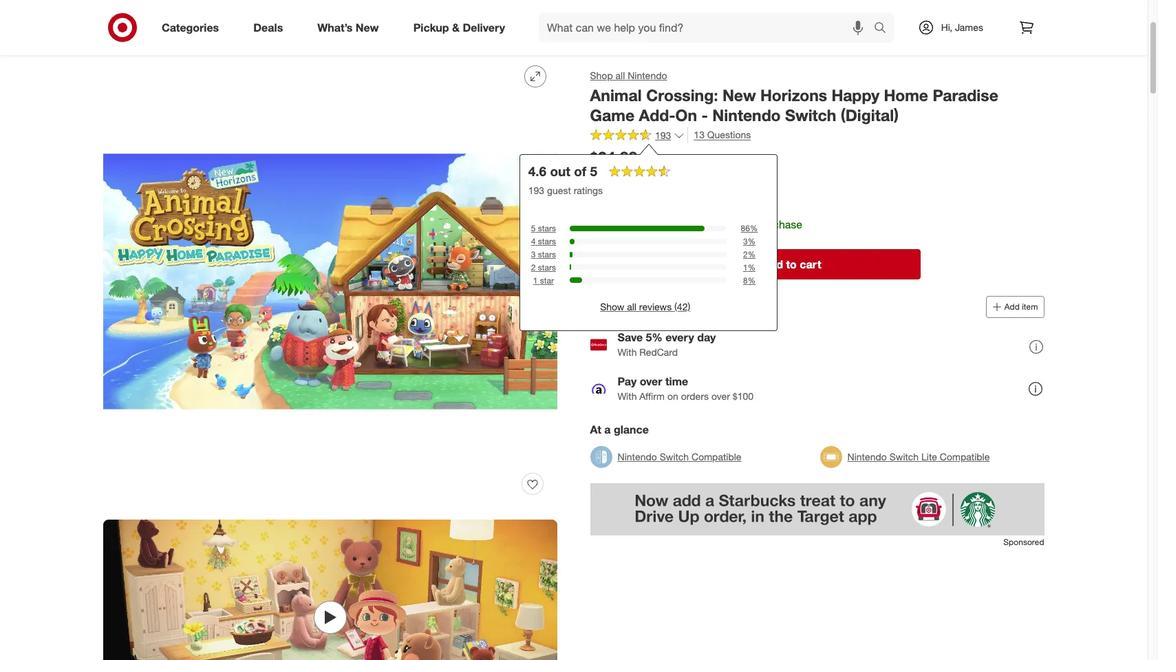 Task type: describe. For each thing, give the bounding box(es) containing it.
questions
[[707, 129, 751, 141]]

guest
[[547, 185, 571, 196]]

193 for 193 guest ratings
[[529, 185, 545, 196]]

% for 86
[[750, 223, 758, 234]]

lite
[[922, 451, 938, 462]]

horizons
[[761, 85, 828, 105]]

add to cart button
[[664, 249, 921, 279]]

1 horizontal spatial 5
[[590, 163, 598, 179]]

2 for 2 stars
[[531, 262, 536, 272]]

with inside save 5% every day with redcard
[[618, 346, 637, 358]]

download link sent by email after purchase
[[591, 217, 803, 231]]

purchase
[[757, 217, 803, 231]]

time
[[666, 375, 689, 388]]

eligible
[[618, 300, 653, 313]]

2 for 2 %
[[744, 249, 748, 259]]

pickup & delivery
[[413, 20, 505, 34]]

deals link
[[242, 12, 300, 43]]

switch inside shop all nintendo animal crossing: new horizons happy home paradise game add-on - nintendo switch (digital)
[[786, 105, 837, 124]]

What can we help you find? suggestions appear below search field
[[539, 12, 877, 43]]

13 questions
[[694, 129, 751, 141]]

stars for 5 stars
[[538, 223, 556, 234]]

nintendo up animal
[[628, 70, 668, 81]]

on
[[668, 390, 679, 402]]

video
[[138, 28, 163, 39]]

3 for 3 stars
[[531, 249, 536, 259]]

categories
[[162, 20, 219, 34]]

193 for 193
[[655, 129, 671, 141]]

out
[[551, 163, 571, 179]]

reviews
[[640, 301, 672, 312]]

% for 1
[[748, 262, 756, 272]]

nintendo left deals
[[205, 28, 245, 39]]

0 vertical spatial advertisement region
[[92, 0, 1056, 13]]

for
[[656, 300, 670, 313]]

show
[[601, 301, 625, 312]]

download
[[591, 217, 640, 231]]

all for animal
[[616, 70, 625, 81]]

new inside shop all nintendo animal crossing: new horizons happy home paradise game add-on - nintendo switch (digital)
[[723, 85, 756, 105]]

by
[[687, 217, 699, 231]]

at a glance
[[591, 422, 649, 436]]

2 games from the left
[[359, 28, 390, 39]]

day
[[698, 331, 716, 344]]

save 5% every day with redcard
[[618, 331, 716, 358]]

3 %
[[744, 236, 756, 246]]

target link
[[103, 28, 130, 39]]

$100
[[733, 390, 754, 402]]

4 stars
[[531, 236, 556, 246]]

categories link
[[150, 12, 236, 43]]

link
[[643, 217, 660, 231]]

nintendo switch compatible button
[[591, 442, 742, 472]]

search button
[[868, 12, 901, 45]]

glance
[[614, 422, 649, 436]]

2 %
[[744, 249, 756, 259]]

1 for 1 star
[[533, 275, 538, 285]]

what's new link
[[306, 12, 396, 43]]

1 %
[[744, 262, 756, 272]]

star
[[540, 275, 554, 285]]

of
[[574, 163, 587, 179]]

stars for 3 stars
[[538, 249, 556, 259]]

3 for 3 %
[[744, 236, 748, 246]]

home
[[884, 85, 929, 105]]

nintendo down glance
[[618, 451, 657, 462]]

cart
[[800, 257, 822, 271]]

3 stars
[[531, 249, 556, 259]]

5%
[[646, 331, 663, 344]]

8 %
[[744, 275, 756, 285]]

2 compatible from the left
[[940, 451, 990, 462]]

1 star
[[533, 275, 554, 285]]

nintendo switch link
[[205, 28, 276, 39]]

nintendo left lite
[[848, 451, 887, 462]]

what's
[[317, 20, 353, 34]]

registries
[[673, 300, 718, 313]]

8
[[744, 275, 748, 285]]

0 horizontal spatial 5
[[531, 223, 536, 234]]

ratings
[[574, 185, 603, 196]]

game
[[591, 105, 635, 124]]

email
[[591, 196, 620, 210]]

1 horizontal spatial over
[[712, 390, 730, 402]]

search
[[868, 22, 901, 35]]

sent
[[663, 217, 684, 231]]

after
[[731, 217, 754, 231]]

1 games from the left
[[166, 28, 196, 39]]

% for 2
[[748, 249, 756, 259]]

add for add item
[[1005, 301, 1020, 312]]

with inside pay over time with affirm on orders over $100
[[618, 390, 637, 402]]

target
[[103, 28, 130, 39]]

nintendo right deals
[[285, 28, 325, 39]]

animal
[[591, 85, 642, 105]]

4.6
[[529, 163, 547, 179]]



Task type: locate. For each thing, give the bounding box(es) containing it.
% down 2 %
[[748, 262, 756, 272]]

add-
[[639, 105, 676, 124]]

nintendo up questions
[[713, 105, 781, 124]]

on
[[676, 105, 698, 124]]

nintendo switch lite compatible button
[[820, 442, 990, 472]]

new up questions
[[723, 85, 756, 105]]

happy
[[832, 85, 880, 105]]

0 vertical spatial 5
[[590, 163, 598, 179]]

all for (42)
[[627, 301, 637, 312]]

-
[[702, 105, 708, 124]]

193 down add-
[[655, 129, 671, 141]]

0 horizontal spatial /
[[132, 28, 136, 39]]

/ right nintendo switch link
[[279, 28, 282, 39]]

show all reviews (42)
[[601, 301, 691, 312]]

with down save
[[618, 346, 637, 358]]

193 down the 4.6
[[529, 185, 545, 196]]

animal crossing: new horizons happy home paradise game add-on - nintendo switch (digital), 2 of 9, play video image
[[103, 520, 557, 660]]

1 horizontal spatial 1
[[744, 262, 748, 272]]

new right the what's
[[356, 20, 379, 34]]

switch
[[247, 28, 276, 39], [327, 28, 356, 39], [786, 105, 837, 124], [660, 451, 689, 462], [890, 451, 919, 462]]

3 stars from the top
[[538, 249, 556, 259]]

compatible down orders
[[692, 451, 742, 462]]

% down the '1 %'
[[748, 275, 756, 285]]

games right the what's
[[359, 28, 390, 39]]

advertisement region
[[92, 0, 1056, 13], [591, 483, 1045, 535]]

1 horizontal spatial all
[[627, 301, 637, 312]]

sponsored
[[1004, 537, 1045, 547]]

5
[[590, 163, 598, 179], [531, 223, 536, 234]]

0 horizontal spatial 3
[[531, 249, 536, 259]]

a
[[605, 422, 611, 436]]

% for 8
[[748, 275, 756, 285]]

all right the 'shop'
[[616, 70, 625, 81]]

all right "show" on the top right
[[627, 301, 637, 312]]

1 vertical spatial advertisement region
[[591, 483, 1045, 535]]

2
[[744, 249, 748, 259], [531, 262, 536, 272]]

show all reviews (42) button
[[601, 300, 691, 314]]

0 horizontal spatial 2
[[531, 262, 536, 272]]

orders
[[681, 390, 709, 402]]

3 down 86
[[744, 236, 748, 246]]

4 stars from the top
[[538, 262, 556, 272]]

1 horizontal spatial 3
[[744, 236, 748, 246]]

0 vertical spatial over
[[640, 375, 663, 388]]

all
[[616, 70, 625, 81], [627, 301, 637, 312]]

0 horizontal spatial compatible
[[692, 451, 742, 462]]

over left $100
[[712, 390, 730, 402]]

compatible right lite
[[940, 451, 990, 462]]

add for add to cart
[[763, 257, 784, 271]]

2 horizontal spatial /
[[279, 28, 282, 39]]

1 vertical spatial 3
[[531, 249, 536, 259]]

1 vertical spatial 193
[[529, 185, 545, 196]]

add left item at top
[[1005, 301, 1020, 312]]

hi, james
[[941, 21, 983, 33]]

1 vertical spatial over
[[712, 390, 730, 402]]

games right video
[[166, 28, 196, 39]]

redcard
[[640, 346, 678, 358]]

pickup
[[413, 20, 449, 34]]

new inside what's new link
[[356, 20, 379, 34]]

0 vertical spatial 1
[[744, 262, 748, 272]]

to
[[787, 257, 797, 271]]

(42)
[[675, 301, 691, 312]]

$24.88 when purchased online
[[591, 148, 693, 182]]

email delivery
[[591, 196, 664, 210]]

1 horizontal spatial add
[[1005, 301, 1020, 312]]

/ right video games link on the top left of page
[[199, 28, 202, 39]]

when
[[591, 171, 616, 182]]

0 vertical spatial 3
[[744, 236, 748, 246]]

add inside button
[[763, 257, 784, 271]]

4.6 out of 5
[[529, 163, 598, 179]]

% up the '1 %'
[[748, 249, 756, 259]]

0 horizontal spatial 1
[[533, 275, 538, 285]]

stars up star
[[538, 262, 556, 272]]

over up affirm
[[640, 375, 663, 388]]

pay
[[618, 375, 637, 388]]

1 vertical spatial with
[[618, 390, 637, 402]]

1 / from the left
[[132, 28, 136, 39]]

1 horizontal spatial new
[[723, 85, 756, 105]]

stars up 2 stars
[[538, 249, 556, 259]]

193 guest ratings
[[529, 185, 603, 196]]

target / video games / nintendo switch / nintendo switch games
[[103, 28, 390, 39]]

&
[[452, 20, 460, 34]]

james
[[955, 21, 983, 33]]

2 stars from the top
[[538, 236, 556, 246]]

delivery
[[463, 20, 505, 34]]

2 / from the left
[[199, 28, 202, 39]]

3 down 4
[[531, 249, 536, 259]]

1 vertical spatial 5
[[531, 223, 536, 234]]

item
[[1022, 301, 1039, 312]]

0 horizontal spatial games
[[166, 28, 196, 39]]

with down pay
[[618, 390, 637, 402]]

1 vertical spatial 2
[[531, 262, 536, 272]]

86
[[741, 223, 750, 234]]

shop all nintendo animal crossing: new horizons happy home paradise game add-on - nintendo switch (digital)
[[591, 70, 999, 124]]

stars
[[538, 223, 556, 234], [538, 236, 556, 246], [538, 249, 556, 259], [538, 262, 556, 272]]

online
[[667, 171, 693, 182]]

animal crossing: new horizons happy home paradise game add-on - nintendo switch (digital), 1 of 9 image
[[103, 54, 557, 509]]

5 right the of
[[590, 163, 598, 179]]

deals
[[253, 20, 283, 34]]

1 left star
[[533, 275, 538, 285]]

1 for 1 %
[[744, 262, 748, 272]]

all inside shop all nintendo animal crossing: new horizons happy home paradise game add-on - nintendo switch (digital)
[[616, 70, 625, 81]]

1 vertical spatial 1
[[533, 275, 538, 285]]

stars up 4 stars
[[538, 223, 556, 234]]

add left to
[[763, 257, 784, 271]]

1 vertical spatial add
[[1005, 301, 1020, 312]]

1 horizontal spatial 193
[[655, 129, 671, 141]]

paradise
[[933, 85, 999, 105]]

stars for 2 stars
[[538, 262, 556, 272]]

$24.88
[[591, 148, 638, 167]]

add to cart
[[763, 257, 822, 271]]

1 with from the top
[[618, 346, 637, 358]]

1 vertical spatial all
[[627, 301, 637, 312]]

save
[[618, 331, 643, 344]]

0 vertical spatial new
[[356, 20, 379, 34]]

email
[[702, 217, 728, 231]]

0 vertical spatial all
[[616, 70, 625, 81]]

video games link
[[138, 28, 196, 39]]

0 vertical spatial 193
[[655, 129, 671, 141]]

13
[[694, 129, 705, 141]]

1 stars from the top
[[538, 223, 556, 234]]

/
[[132, 28, 136, 39], [199, 28, 202, 39], [279, 28, 282, 39]]

0 vertical spatial 2
[[744, 249, 748, 259]]

pay over time with affirm on orders over $100
[[618, 375, 754, 402]]

crossing:
[[647, 85, 719, 105]]

% for 3
[[748, 236, 756, 246]]

(digital)
[[841, 105, 899, 124]]

% up 2 %
[[748, 236, 756, 246]]

0 horizontal spatial 193
[[529, 185, 545, 196]]

%
[[750, 223, 758, 234], [748, 236, 756, 246], [748, 249, 756, 259], [748, 262, 756, 272], [748, 275, 756, 285]]

1 horizontal spatial 2
[[744, 249, 748, 259]]

0 vertical spatial add
[[763, 257, 784, 271]]

0 horizontal spatial add
[[763, 257, 784, 271]]

2 up the '1 %'
[[744, 249, 748, 259]]

stars up 3 stars
[[538, 236, 556, 246]]

image gallery element
[[103, 54, 557, 660]]

shop
[[591, 70, 613, 81]]

1 horizontal spatial compatible
[[940, 451, 990, 462]]

eligible for registries
[[618, 300, 718, 313]]

add item
[[1005, 301, 1039, 312]]

0 horizontal spatial all
[[616, 70, 625, 81]]

4
[[531, 236, 536, 246]]

13 questions link
[[688, 128, 751, 143]]

193 link
[[591, 128, 685, 144]]

3 / from the left
[[279, 28, 282, 39]]

1 horizontal spatial /
[[199, 28, 202, 39]]

what's new
[[317, 20, 379, 34]]

2 with from the top
[[618, 390, 637, 402]]

games
[[166, 28, 196, 39], [359, 28, 390, 39]]

5 stars
[[531, 223, 556, 234]]

0 vertical spatial with
[[618, 346, 637, 358]]

add
[[763, 257, 784, 271], [1005, 301, 1020, 312]]

0 horizontal spatial over
[[640, 375, 663, 388]]

affirm
[[640, 390, 665, 402]]

/ left video
[[132, 28, 136, 39]]

hi,
[[941, 21, 953, 33]]

1 vertical spatial new
[[723, 85, 756, 105]]

2 stars
[[531, 262, 556, 272]]

every
[[666, 331, 695, 344]]

nintendo switch games link
[[285, 28, 390, 39]]

add inside button
[[1005, 301, 1020, 312]]

1
[[744, 262, 748, 272], [533, 275, 538, 285]]

5 up 4
[[531, 223, 536, 234]]

1 up 8
[[744, 262, 748, 272]]

new
[[356, 20, 379, 34], [723, 85, 756, 105]]

pickup & delivery link
[[402, 12, 522, 43]]

purchased
[[618, 171, 664, 182]]

all inside button
[[627, 301, 637, 312]]

2 up "1 star"
[[531, 262, 536, 272]]

1 compatible from the left
[[692, 451, 742, 462]]

0 horizontal spatial new
[[356, 20, 379, 34]]

1 horizontal spatial games
[[359, 28, 390, 39]]

193
[[655, 129, 671, 141], [529, 185, 545, 196]]

stars for 4 stars
[[538, 236, 556, 246]]

% up the "3 %"
[[750, 223, 758, 234]]

nintendo switch compatible
[[618, 451, 742, 462]]



Task type: vqa. For each thing, say whether or not it's contained in the screenshot.


